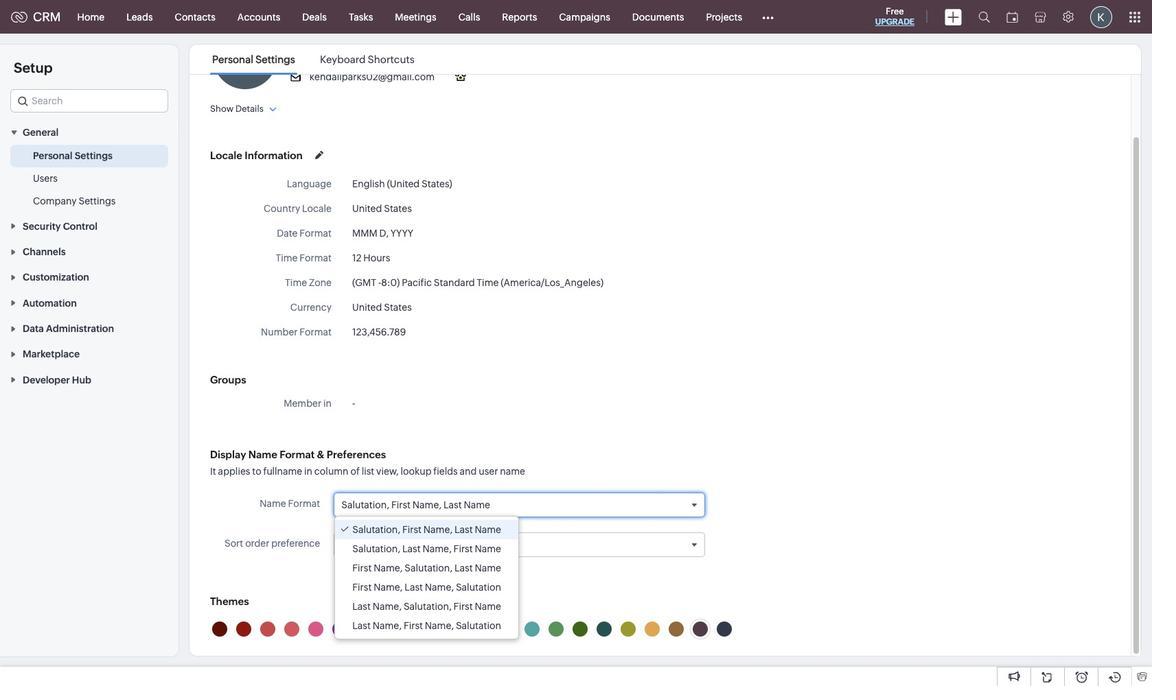 Task type: vqa. For each thing, say whether or not it's contained in the screenshot.


Task type: locate. For each thing, give the bounding box(es) containing it.
settings down accounts
[[256, 54, 295, 65]]

number
[[261, 327, 298, 338]]

format down fullname
[[288, 499, 320, 510]]

personal up users link
[[33, 151, 73, 162]]

0 vertical spatial salutation, first name, last name
[[341, 500, 490, 511]]

projects
[[706, 11, 742, 22]]

12
[[352, 253, 362, 264]]

salutation,
[[341, 500, 389, 511], [352, 525, 400, 536], [352, 544, 400, 555], [405, 563, 453, 574], [404, 602, 452, 613]]

0 horizontal spatial personal settings
[[33, 151, 113, 162]]

list containing personal settings
[[200, 45, 427, 74]]

0 vertical spatial states
[[384, 203, 412, 214]]

states for country locale
[[384, 203, 412, 214]]

format up fullname
[[280, 449, 315, 461]]

personal settings inside general region
[[33, 151, 113, 162]]

pacific
[[402, 277, 432, 288]]

tasks link
[[338, 0, 384, 33]]

1 united states from the top
[[352, 203, 412, 214]]

0 horizontal spatial personal settings link
[[33, 149, 113, 163]]

automation
[[23, 298, 77, 309]]

states down 8:0)
[[384, 302, 412, 313]]

name, inside field
[[413, 500, 442, 511]]

member in
[[284, 398, 332, 409]]

salutation, up first name, salutation, last name
[[352, 544, 400, 555]]

list
[[200, 45, 427, 74]]

united states up 123,456.789
[[352, 302, 412, 313]]

salutation, down list
[[341, 500, 389, 511]]

format for name
[[288, 499, 320, 510]]

1 states from the top
[[384, 203, 412, 214]]

time for time format
[[276, 253, 298, 264]]

1 vertical spatial united states
[[352, 302, 412, 313]]

in inside display name format & preferences it applies to fullname in column of list view, lookup fields and user name
[[304, 466, 312, 477]]

users
[[33, 173, 58, 184]]

salutation, first name, last name
[[341, 500, 490, 511], [352, 525, 501, 536]]

name,
[[413, 500, 442, 511], [424, 525, 453, 536], [423, 544, 452, 555], [374, 563, 403, 574], [374, 583, 403, 593], [425, 583, 454, 593], [373, 602, 402, 613], [373, 621, 402, 632], [425, 621, 454, 632]]

users link
[[33, 172, 58, 186]]

locale down "language"
[[302, 203, 332, 214]]

(gmt
[[352, 277, 376, 288]]

show details
[[210, 104, 264, 114]]

first up salutation, last name, first name
[[402, 525, 422, 536]]

personal
[[212, 54, 253, 65], [33, 151, 73, 162]]

search image
[[979, 11, 990, 23]]

salutation, first name, last name down lookup
[[341, 500, 490, 511]]

order
[[245, 539, 269, 550]]

first down view,
[[391, 500, 411, 511]]

0 horizontal spatial personal
[[33, 151, 73, 162]]

locale down show
[[210, 149, 242, 161]]

time left zone
[[285, 277, 307, 288]]

column
[[314, 466, 349, 477]]

personal settings down general dropdown button
[[33, 151, 113, 162]]

0 horizontal spatial -
[[352, 398, 355, 409]]

1 vertical spatial personal
[[33, 151, 73, 162]]

contacts link
[[164, 0, 227, 33]]

tree
[[335, 517, 518, 640]]

leads link
[[115, 0, 164, 33]]

in left column
[[304, 466, 312, 477]]

2 united states from the top
[[352, 302, 412, 313]]

time
[[276, 253, 298, 264], [285, 277, 307, 288], [477, 277, 499, 288]]

united states
[[352, 203, 412, 214], [352, 302, 412, 313]]

time for time zone
[[285, 277, 307, 288]]

salutation down last name, salutation, first name
[[456, 621, 501, 632]]

last up first name, salutation, last name
[[402, 544, 421, 555]]

data
[[23, 324, 44, 334]]

settings down general dropdown button
[[75, 151, 113, 162]]

administration
[[46, 324, 114, 334]]

1 united from the top
[[352, 203, 382, 214]]

united states for currency
[[352, 302, 412, 313]]

personal settings link for users link
[[33, 149, 113, 163]]

last
[[444, 500, 462, 511], [455, 525, 473, 536], [402, 544, 421, 555], [455, 563, 473, 574], [405, 583, 423, 593], [352, 602, 371, 613], [352, 621, 371, 632]]

Search text field
[[11, 90, 168, 112]]

0 vertical spatial in
[[323, 398, 332, 409]]

keyboard shortcuts link
[[318, 54, 417, 65]]

1 vertical spatial personal settings
[[33, 151, 113, 162]]

applies
[[218, 466, 250, 477]]

0 vertical spatial united states
[[352, 203, 412, 214]]

free upgrade
[[875, 6, 915, 27]]

salutation, up last name, first name, salutation
[[404, 602, 452, 613]]

- right (gmt
[[378, 277, 381, 288]]

display name format & preferences it applies to fullname in column of list view, lookup fields and user name
[[210, 449, 525, 477]]

salutation, last name, first name
[[352, 544, 501, 555]]

country locale
[[264, 203, 332, 214]]

create menu element
[[937, 0, 970, 33]]

company settings link
[[33, 195, 116, 208]]

0 horizontal spatial in
[[304, 466, 312, 477]]

united states up 'mmm d, yyyy'
[[352, 203, 412, 214]]

settings up security control dropdown button
[[79, 196, 116, 207]]

united down (gmt
[[352, 302, 382, 313]]

1 vertical spatial united
[[352, 302, 382, 313]]

salutation up last name, salutation, first name
[[456, 583, 501, 593]]

data administration
[[23, 324, 114, 334]]

developer
[[23, 375, 70, 386]]

personal settings down accounts
[[212, 54, 295, 65]]

time format
[[276, 253, 332, 264]]

number format
[[261, 327, 332, 338]]

None field
[[10, 89, 168, 113], [335, 534, 705, 557], [335, 534, 705, 557]]

campaigns
[[559, 11, 610, 22]]

groups
[[210, 374, 246, 386]]

0 vertical spatial salutation
[[456, 583, 501, 593]]

in
[[323, 398, 332, 409], [304, 466, 312, 477]]

1 horizontal spatial locale
[[302, 203, 332, 214]]

format up zone
[[300, 253, 332, 264]]

2 salutation from the top
[[456, 621, 501, 632]]

shortcuts
[[368, 54, 415, 65]]

personal settings link down general dropdown button
[[33, 149, 113, 163]]

2 united from the top
[[352, 302, 382, 313]]

customization button
[[0, 264, 179, 290]]

0 vertical spatial personal settings link
[[210, 54, 297, 65]]

personal inside general region
[[33, 151, 73, 162]]

1 vertical spatial personal settings link
[[33, 149, 113, 163]]

channels
[[23, 247, 66, 258]]

states up yyyy
[[384, 203, 412, 214]]

mmm
[[352, 228, 378, 239]]

1 vertical spatial salutation
[[456, 621, 501, 632]]

1 vertical spatial in
[[304, 466, 312, 477]]

2 states from the top
[[384, 302, 412, 313]]

name
[[248, 449, 277, 461], [260, 499, 286, 510], [464, 500, 490, 511], [475, 525, 501, 536], [475, 544, 501, 555], [475, 563, 501, 574], [475, 602, 501, 613]]

calls link
[[448, 0, 491, 33]]

1 horizontal spatial personal settings link
[[210, 54, 297, 65]]

1 vertical spatial -
[[352, 398, 355, 409]]

personal up show details
[[212, 54, 253, 65]]

information
[[245, 149, 303, 161]]

salutation, first name, last name up salutation, last name, first name
[[352, 525, 501, 536]]

0 vertical spatial locale
[[210, 149, 242, 161]]

zone
[[309, 277, 332, 288]]

tree containing salutation, first name, last name
[[335, 517, 518, 640]]

1 vertical spatial states
[[384, 302, 412, 313]]

profile image
[[1091, 6, 1113, 28]]

0 vertical spatial united
[[352, 203, 382, 214]]

show details link
[[210, 104, 277, 114]]

security control
[[23, 221, 97, 232]]

meetings
[[395, 11, 437, 22]]

last down fields
[[444, 500, 462, 511]]

time down date
[[276, 253, 298, 264]]

accounts link
[[227, 0, 291, 33]]

name format
[[260, 499, 320, 510]]

time zone
[[285, 277, 332, 288]]

language
[[287, 179, 332, 190]]

united down english at top left
[[352, 203, 382, 214]]

0 vertical spatial -
[[378, 277, 381, 288]]

first down first name, salutation, last name
[[352, 583, 372, 593]]

security control button
[[0, 213, 179, 239]]

1 horizontal spatial personal settings
[[212, 54, 295, 65]]

personal settings link down accounts
[[210, 54, 297, 65]]

last down last name, salutation, first name
[[352, 621, 371, 632]]

- right member in
[[352, 398, 355, 409]]

documents link
[[621, 0, 695, 33]]

1 salutation from the top
[[456, 583, 501, 593]]

format up time format
[[300, 228, 332, 239]]

0 vertical spatial personal settings
[[212, 54, 295, 65]]

salutation, inside salutation, first name, last name field
[[341, 500, 389, 511]]

customization
[[23, 272, 89, 283]]

english (united states)
[[352, 179, 452, 190]]

1 horizontal spatial in
[[323, 398, 332, 409]]

format
[[300, 228, 332, 239], [300, 253, 332, 264], [300, 327, 332, 338], [280, 449, 315, 461], [288, 499, 320, 510]]

united for currency
[[352, 302, 382, 313]]

calendar image
[[1007, 11, 1018, 22]]

format down the currency at the left of page
[[300, 327, 332, 338]]

united states for country locale
[[352, 203, 412, 214]]

1 vertical spatial salutation, first name, last name
[[352, 525, 501, 536]]

in right member
[[323, 398, 332, 409]]

1 horizontal spatial personal
[[212, 54, 253, 65]]

control
[[63, 221, 97, 232]]

and
[[460, 466, 477, 477]]

locale
[[210, 149, 242, 161], [302, 203, 332, 214]]



Task type: describe. For each thing, give the bounding box(es) containing it.
name
[[500, 466, 525, 477]]

documents
[[632, 11, 684, 22]]

personal settings link for keyboard shortcuts link
[[210, 54, 297, 65]]

marketplace
[[23, 349, 80, 360]]

view,
[[376, 466, 399, 477]]

(united
[[387, 179, 420, 190]]

user
[[479, 466, 498, 477]]

security
[[23, 221, 61, 232]]

salutation, up salutation, last name, first name
[[352, 525, 400, 536]]

last down salutation, last name, first name
[[455, 563, 473, 574]]

hub
[[72, 375, 91, 386]]

date format
[[277, 228, 332, 239]]

search element
[[970, 0, 999, 34]]

none field search
[[10, 89, 168, 113]]

united for country locale
[[352, 203, 382, 214]]

english
[[352, 179, 385, 190]]

upgrade
[[875, 17, 915, 27]]

leads
[[126, 11, 153, 22]]

Salutation, First Name, Last Name field
[[335, 494, 705, 517]]

of
[[351, 466, 360, 477]]

time right standard
[[477, 277, 499, 288]]

meetings link
[[384, 0, 448, 33]]

developer hub button
[[0, 367, 179, 393]]

format for time
[[300, 253, 332, 264]]

salutation for last name, first name, salutation
[[456, 621, 501, 632]]

last up last name, salutation, first name
[[405, 583, 423, 593]]

general
[[23, 127, 59, 138]]

accounts
[[238, 11, 280, 22]]

123,456.789
[[352, 327, 406, 338]]

&
[[317, 449, 324, 461]]

first down last name, salutation, first name
[[404, 621, 423, 632]]

contacts
[[175, 11, 216, 22]]

sort order preference
[[225, 539, 320, 550]]

format inside display name format & preferences it applies to fullname in column of list view, lookup fields and user name
[[280, 449, 315, 461]]

automation button
[[0, 290, 179, 316]]

data administration button
[[0, 316, 179, 341]]

d,
[[379, 228, 389, 239]]

8:0)
[[381, 277, 400, 288]]

reports link
[[491, 0, 548, 33]]

hours
[[364, 253, 390, 264]]

format for number
[[300, 327, 332, 338]]

first up first name, salutation, last name
[[454, 544, 473, 555]]

0 vertical spatial settings
[[256, 54, 295, 65]]

member
[[284, 398, 322, 409]]

first up last name, first name, salutation
[[454, 602, 473, 613]]

reports
[[502, 11, 537, 22]]

keyboard
[[320, 54, 366, 65]]

profile element
[[1082, 0, 1121, 33]]

deals
[[302, 11, 327, 22]]

Other Modules field
[[753, 6, 783, 28]]

2 vertical spatial settings
[[79, 196, 116, 207]]

company settings
[[33, 196, 116, 207]]

1 vertical spatial locale
[[302, 203, 332, 214]]

last up last name, first name, salutation
[[352, 602, 371, 613]]

(gmt -8:0) pacific standard time (america/los_angeles)
[[352, 277, 604, 288]]

create menu image
[[945, 9, 962, 25]]

channels button
[[0, 239, 179, 264]]

last name, first name, salutation
[[352, 621, 501, 632]]

calls
[[459, 11, 480, 22]]

12 hours
[[352, 253, 390, 264]]

0 vertical spatial personal
[[212, 54, 253, 65]]

salutation for first name, last name, salutation
[[456, 583, 501, 593]]

preferences
[[327, 449, 386, 461]]

currency
[[290, 302, 332, 313]]

logo image
[[11, 11, 27, 22]]

developer hub
[[23, 375, 91, 386]]

states)
[[422, 179, 452, 190]]

tasks
[[349, 11, 373, 22]]

company
[[33, 196, 77, 207]]

1 vertical spatial settings
[[75, 151, 113, 162]]

0 horizontal spatial locale
[[210, 149, 242, 161]]

it
[[210, 466, 216, 477]]

campaigns link
[[548, 0, 621, 33]]

display
[[210, 449, 246, 461]]

sort
[[225, 539, 243, 550]]

first name, last name, salutation
[[352, 583, 501, 593]]

crm link
[[11, 10, 61, 24]]

list
[[362, 466, 374, 477]]

1 horizontal spatial -
[[378, 277, 381, 288]]

salutation, first name, last name inside field
[[341, 500, 490, 511]]

last name, salutation, first name
[[352, 602, 501, 613]]

to
[[252, 466, 261, 477]]

format for date
[[300, 228, 332, 239]]

name inside salutation, first name, last name field
[[464, 500, 490, 511]]

lookup
[[401, 466, 432, 477]]

name inside display name format & preferences it applies to fullname in column of list view, lookup fields and user name
[[248, 449, 277, 461]]

last inside field
[[444, 500, 462, 511]]

yyyy
[[391, 228, 413, 239]]

deals link
[[291, 0, 338, 33]]

general region
[[0, 145, 179, 213]]

fields
[[434, 466, 458, 477]]

home link
[[66, 0, 115, 33]]

states for currency
[[384, 302, 412, 313]]

first inside field
[[391, 500, 411, 511]]

fullname
[[263, 466, 302, 477]]

preference
[[271, 539, 320, 550]]

mmm d, yyyy
[[352, 228, 413, 239]]

salutation, down salutation, last name, first name
[[405, 563, 453, 574]]

show
[[210, 104, 234, 114]]

marketplace button
[[0, 341, 179, 367]]

free
[[886, 6, 904, 16]]

first up first name, last name, salutation
[[352, 563, 372, 574]]

keyboard shortcuts
[[320, 54, 415, 65]]

standard
[[434, 277, 475, 288]]

home
[[77, 11, 104, 22]]

details
[[235, 104, 264, 114]]

locale information
[[210, 149, 303, 161]]

themes
[[210, 596, 249, 608]]

projects link
[[695, 0, 753, 33]]

last up salutation, last name, first name
[[455, 525, 473, 536]]



